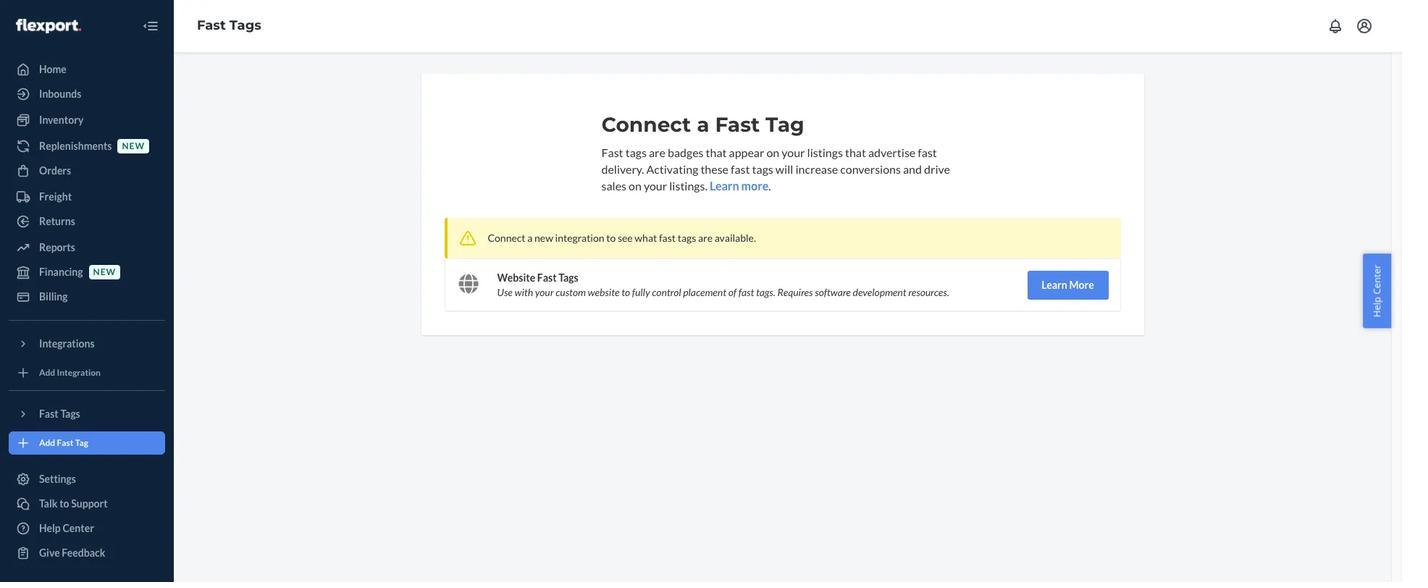 Task type: describe. For each thing, give the bounding box(es) containing it.
billing
[[39, 290, 68, 303]]

settings
[[39, 473, 76, 485]]

inbounds
[[39, 88, 81, 100]]

and
[[903, 162, 922, 176]]

new for replenishments
[[122, 141, 145, 152]]

0 vertical spatial fast tags
[[197, 17, 261, 33]]

new for financing
[[93, 267, 116, 278]]

fully
[[632, 286, 650, 298]]

learn more button
[[1027, 271, 1109, 300]]

give
[[39, 547, 60, 559]]

inbounds link
[[9, 83, 165, 106]]

reports
[[39, 241, 75, 253]]

open account menu image
[[1356, 17, 1373, 35]]

talk
[[39, 498, 58, 510]]

help center inside button
[[1371, 265, 1384, 317]]

drive
[[924, 162, 950, 176]]

2 horizontal spatial tags
[[752, 162, 773, 176]]

talk to support button
[[9, 493, 165, 516]]

returns
[[39, 215, 75, 227]]

listings
[[807, 146, 843, 159]]

close navigation image
[[142, 17, 159, 35]]

increase
[[796, 162, 838, 176]]

software
[[815, 286, 851, 298]]

orders link
[[9, 159, 165, 183]]

fast inside 'link'
[[57, 438, 73, 449]]

fast up learn more .
[[731, 162, 750, 176]]

learn more .
[[710, 179, 771, 192]]

integration
[[555, 231, 604, 244]]

learn more
[[1042, 279, 1094, 291]]

0 horizontal spatial help center
[[39, 522, 94, 535]]

connect for connect a new integration to see what fast tags are available.
[[488, 231, 526, 244]]

connect for connect a fast tag
[[602, 112, 691, 137]]

settings link
[[9, 468, 165, 491]]

add integration link
[[9, 361, 165, 385]]

freight link
[[9, 185, 165, 209]]

add fast tag link
[[9, 432, 165, 455]]

placement
[[683, 286, 726, 298]]

conversions
[[840, 162, 901, 176]]

1 vertical spatial are
[[698, 231, 713, 244]]

give feedback button
[[9, 542, 165, 565]]

custom
[[556, 286, 586, 298]]

home link
[[9, 58, 165, 81]]

activating
[[646, 162, 698, 176]]

talk to support
[[39, 498, 108, 510]]

learn for learn more
[[1042, 279, 1067, 291]]

support
[[71, 498, 108, 510]]

resources.
[[908, 286, 949, 298]]

0 vertical spatial to
[[606, 231, 616, 244]]

more
[[741, 179, 769, 192]]

to inside button
[[60, 498, 69, 510]]

add integration
[[39, 368, 101, 378]]

1 vertical spatial new
[[535, 231, 553, 244]]

advertise
[[868, 146, 916, 159]]

.
[[769, 179, 771, 192]]

these
[[701, 162, 729, 176]]

a for new
[[527, 231, 533, 244]]

add fast tag
[[39, 438, 88, 449]]

tags inside website fast tags use with your custom website to fully control placement of fast tags. requires software development resources.
[[559, 271, 578, 284]]



Task type: locate. For each thing, give the bounding box(es) containing it.
0 horizontal spatial tag
[[75, 438, 88, 449]]

fast inside dropdown button
[[39, 408, 58, 420]]

2 vertical spatial to
[[60, 498, 69, 510]]

2 vertical spatial new
[[93, 267, 116, 278]]

fast tags are badges that appear on your listings that advertise fast delivery. activating these fast tags will increase conversions and drive sales on your listings.
[[602, 146, 950, 192]]

to right talk
[[60, 498, 69, 510]]

appear
[[729, 146, 764, 159]]

1 vertical spatial learn
[[1042, 279, 1067, 291]]

1 horizontal spatial to
[[606, 231, 616, 244]]

fast right close navigation image
[[197, 17, 226, 33]]

1 horizontal spatial a
[[697, 112, 709, 137]]

tags right the what
[[678, 231, 696, 244]]

fast up drive
[[918, 146, 937, 159]]

0 horizontal spatial your
[[535, 286, 554, 298]]

tags.
[[756, 286, 775, 298]]

0 horizontal spatial tags
[[60, 408, 80, 420]]

on down delivery.
[[629, 179, 642, 192]]

are
[[649, 146, 666, 159], [698, 231, 713, 244]]

are up activating
[[649, 146, 666, 159]]

fast inside website fast tags use with your custom website to fully control placement of fast tags. requires software development resources.
[[537, 271, 557, 284]]

help center button
[[1363, 254, 1391, 328]]

0 vertical spatial add
[[39, 368, 55, 378]]

1 vertical spatial add
[[39, 438, 55, 449]]

new up "orders" link
[[122, 141, 145, 152]]

inventory
[[39, 114, 84, 126]]

0 horizontal spatial that
[[706, 146, 727, 159]]

1 horizontal spatial center
[[1371, 265, 1384, 295]]

your right with
[[535, 286, 554, 298]]

1 vertical spatial tag
[[75, 438, 88, 449]]

to left see
[[606, 231, 616, 244]]

on up will
[[767, 146, 779, 159]]

fast up appear
[[715, 112, 760, 137]]

to left fully
[[622, 286, 630, 298]]

0 vertical spatial are
[[649, 146, 666, 159]]

2 vertical spatial your
[[535, 286, 554, 298]]

learn inside button
[[1042, 279, 1067, 291]]

a up badges
[[697, 112, 709, 137]]

your inside website fast tags use with your custom website to fully control placement of fast tags. requires software development resources.
[[535, 286, 554, 298]]

1 horizontal spatial tags
[[229, 17, 261, 33]]

connect a new integration to see what fast tags are available.
[[488, 231, 756, 244]]

add for add integration
[[39, 368, 55, 378]]

1 add from the top
[[39, 368, 55, 378]]

0 horizontal spatial new
[[93, 267, 116, 278]]

learn for learn more .
[[710, 179, 739, 192]]

help inside help center button
[[1371, 297, 1384, 317]]

learn
[[710, 179, 739, 192], [1042, 279, 1067, 291]]

add up settings on the left bottom of the page
[[39, 438, 55, 449]]

integration
[[57, 368, 101, 378]]

0 horizontal spatial learn
[[710, 179, 739, 192]]

1 vertical spatial your
[[644, 179, 667, 192]]

1 horizontal spatial help
[[1371, 297, 1384, 317]]

that up these
[[706, 146, 727, 159]]

1 that from the left
[[706, 146, 727, 159]]

fast up add fast tag
[[39, 408, 58, 420]]

tags up delivery.
[[626, 146, 647, 159]]

1 horizontal spatial fast tags
[[197, 17, 261, 33]]

1 vertical spatial a
[[527, 231, 533, 244]]

0 horizontal spatial to
[[60, 498, 69, 510]]

0 vertical spatial tags
[[626, 146, 647, 159]]

1 horizontal spatial your
[[644, 179, 667, 192]]

more
[[1069, 279, 1094, 291]]

1 horizontal spatial on
[[767, 146, 779, 159]]

connect a fast tag
[[602, 112, 804, 137]]

0 vertical spatial center
[[1371, 265, 1384, 295]]

with
[[515, 286, 533, 298]]

tags up .
[[752, 162, 773, 176]]

feedback
[[62, 547, 105, 559]]

1 vertical spatial tags
[[752, 162, 773, 176]]

what
[[635, 231, 657, 244]]

of
[[728, 286, 737, 298]]

your down activating
[[644, 179, 667, 192]]

integrations button
[[9, 332, 165, 356]]

website
[[588, 286, 620, 298]]

fast up custom
[[537, 271, 557, 284]]

0 horizontal spatial connect
[[488, 231, 526, 244]]

financing
[[39, 266, 83, 278]]

1 vertical spatial connect
[[488, 231, 526, 244]]

give feedback
[[39, 547, 105, 559]]

1 horizontal spatial tags
[[678, 231, 696, 244]]

fast up delivery.
[[602, 146, 623, 159]]

1 vertical spatial fast tags
[[39, 408, 80, 420]]

add for add fast tag
[[39, 438, 55, 449]]

billing link
[[9, 285, 165, 309]]

new down the reports link
[[93, 267, 116, 278]]

delivery.
[[602, 162, 644, 176]]

open notifications image
[[1327, 17, 1344, 35]]

website fast tags use with your custom website to fully control placement of fast tags. requires software development resources.
[[497, 271, 949, 298]]

home
[[39, 63, 67, 75]]

1 horizontal spatial learn
[[1042, 279, 1067, 291]]

1 vertical spatial on
[[629, 179, 642, 192]]

development
[[853, 286, 906, 298]]

1 horizontal spatial new
[[122, 141, 145, 152]]

0 horizontal spatial help
[[39, 522, 61, 535]]

fast tags inside dropdown button
[[39, 408, 80, 420]]

fast tags link
[[197, 17, 261, 33]]

2 horizontal spatial to
[[622, 286, 630, 298]]

reports link
[[9, 236, 165, 259]]

connect
[[602, 112, 691, 137], [488, 231, 526, 244]]

2 horizontal spatial your
[[782, 146, 805, 159]]

inventory link
[[9, 109, 165, 132]]

2 vertical spatial tags
[[678, 231, 696, 244]]

0 vertical spatial tag
[[766, 112, 804, 137]]

requires
[[777, 286, 813, 298]]

your up will
[[782, 146, 805, 159]]

0 horizontal spatial are
[[649, 146, 666, 159]]

0 vertical spatial tags
[[229, 17, 261, 33]]

1 horizontal spatial help center
[[1371, 265, 1384, 317]]

to inside website fast tags use with your custom website to fully control placement of fast tags. requires software development resources.
[[622, 286, 630, 298]]

tags
[[626, 146, 647, 159], [752, 162, 773, 176], [678, 231, 696, 244]]

2 horizontal spatial tags
[[559, 271, 578, 284]]

fast tags button
[[9, 403, 165, 426]]

tag up will
[[766, 112, 804, 137]]

see
[[618, 231, 633, 244]]

0 vertical spatial help center
[[1371, 265, 1384, 317]]

help
[[1371, 297, 1384, 317], [39, 522, 61, 535]]

help center
[[1371, 265, 1384, 317], [39, 522, 94, 535]]

returns link
[[9, 210, 165, 233]]

1 vertical spatial help
[[39, 522, 61, 535]]

0 horizontal spatial on
[[629, 179, 642, 192]]

add
[[39, 368, 55, 378], [39, 438, 55, 449]]

replenishments
[[39, 140, 112, 152]]

tag down fast tags dropdown button at left
[[75, 438, 88, 449]]

learn down these
[[710, 179, 739, 192]]

new left integration
[[535, 231, 553, 244]]

fast right of
[[739, 286, 754, 298]]

1 vertical spatial help center
[[39, 522, 94, 535]]

integrations
[[39, 338, 95, 350]]

0 horizontal spatial tags
[[626, 146, 647, 159]]

fast right the what
[[659, 231, 676, 244]]

1 vertical spatial tags
[[559, 271, 578, 284]]

help center link
[[9, 517, 165, 540]]

0 vertical spatial your
[[782, 146, 805, 159]]

website
[[497, 271, 535, 284]]

1 horizontal spatial are
[[698, 231, 713, 244]]

fast
[[197, 17, 226, 33], [715, 112, 760, 137], [602, 146, 623, 159], [537, 271, 557, 284], [39, 408, 58, 420], [57, 438, 73, 449]]

badges
[[668, 146, 704, 159]]

fast
[[918, 146, 937, 159], [731, 162, 750, 176], [659, 231, 676, 244], [739, 286, 754, 298]]

a up website
[[527, 231, 533, 244]]

1 vertical spatial center
[[63, 522, 94, 535]]

center
[[1371, 265, 1384, 295], [63, 522, 94, 535]]

1 vertical spatial to
[[622, 286, 630, 298]]

0 horizontal spatial fast tags
[[39, 408, 80, 420]]

connect up website
[[488, 231, 526, 244]]

help inside help center link
[[39, 522, 61, 535]]

0 vertical spatial on
[[767, 146, 779, 159]]

tag inside 'link'
[[75, 438, 88, 449]]

1 horizontal spatial connect
[[602, 112, 691, 137]]

freight
[[39, 190, 72, 203]]

learn more button
[[710, 178, 769, 194]]

will
[[776, 162, 793, 176]]

listings.
[[669, 179, 708, 192]]

are left available.
[[698, 231, 713, 244]]

1 horizontal spatial tag
[[766, 112, 804, 137]]

tag
[[766, 112, 804, 137], [75, 438, 88, 449]]

tags inside dropdown button
[[60, 408, 80, 420]]

fast inside fast tags are badges that appear on your listings that advertise fast delivery. activating these fast tags will increase conversions and drive sales on your listings.
[[602, 146, 623, 159]]

that up "conversions" at the right
[[845, 146, 866, 159]]

0 vertical spatial new
[[122, 141, 145, 152]]

learn left more
[[1042, 279, 1067, 291]]

2 add from the top
[[39, 438, 55, 449]]

2 that from the left
[[845, 146, 866, 159]]

a for fast
[[697, 112, 709, 137]]

available.
[[715, 231, 756, 244]]

add left integration
[[39, 368, 55, 378]]

0 vertical spatial learn
[[710, 179, 739, 192]]

use
[[497, 286, 513, 298]]

center inside button
[[1371, 265, 1384, 295]]

fast inside website fast tags use with your custom website to fully control placement of fast tags. requires software development resources.
[[739, 286, 754, 298]]

1 horizontal spatial that
[[845, 146, 866, 159]]

a
[[697, 112, 709, 137], [527, 231, 533, 244]]

flexport logo image
[[16, 19, 81, 33]]

fast down fast tags dropdown button at left
[[57, 438, 73, 449]]

control
[[652, 286, 681, 298]]

sales
[[602, 179, 626, 192]]

0 vertical spatial help
[[1371, 297, 1384, 317]]

tags
[[229, 17, 261, 33], [559, 271, 578, 284], [60, 408, 80, 420]]

new
[[122, 141, 145, 152], [535, 231, 553, 244], [93, 267, 116, 278]]

on
[[767, 146, 779, 159], [629, 179, 642, 192]]

0 horizontal spatial a
[[527, 231, 533, 244]]

0 vertical spatial connect
[[602, 112, 691, 137]]

that
[[706, 146, 727, 159], [845, 146, 866, 159]]

orders
[[39, 164, 71, 177]]

globe image
[[458, 273, 478, 294]]

fast tags
[[197, 17, 261, 33], [39, 408, 80, 420]]

0 horizontal spatial center
[[63, 522, 94, 535]]

are inside fast tags are badges that appear on your listings that advertise fast delivery. activating these fast tags will increase conversions and drive sales on your listings.
[[649, 146, 666, 159]]

2 vertical spatial tags
[[60, 408, 80, 420]]

connect up badges
[[602, 112, 691, 137]]

your
[[782, 146, 805, 159], [644, 179, 667, 192], [535, 286, 554, 298]]

2 horizontal spatial new
[[535, 231, 553, 244]]

0 vertical spatial a
[[697, 112, 709, 137]]



Task type: vqa. For each thing, say whether or not it's contained in the screenshot.
Open notifications image
yes



